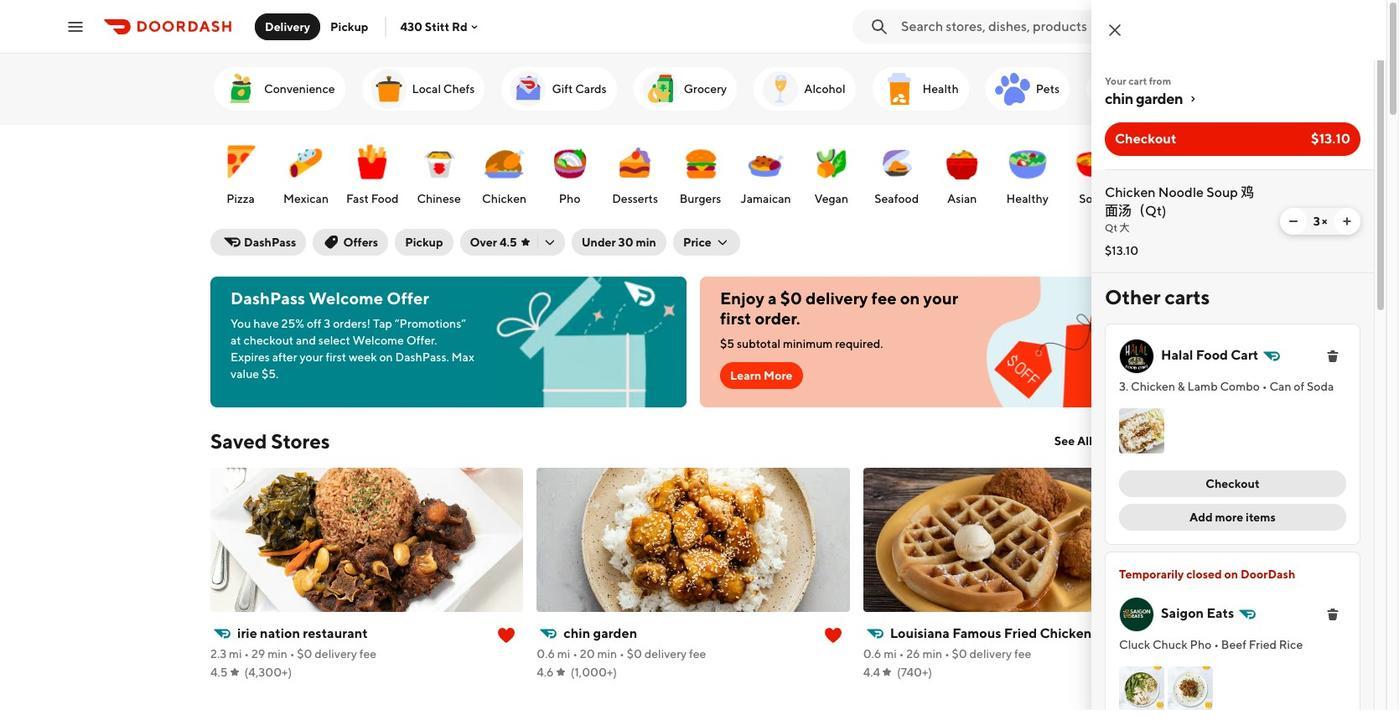 Task type: locate. For each thing, give the bounding box(es) containing it.
0 vertical spatial chin
[[1105, 90, 1134, 107]]

dashpass for dashpass welcome offer
[[231, 288, 305, 308]]

(740+)
[[897, 666, 933, 679]]

0 horizontal spatial your
[[300, 351, 323, 364]]

next button of carousel image right 'cart'
[[1168, 81, 1185, 97]]

dashpass up have
[[231, 288, 305, 308]]

delete saved cart image for halal food cart
[[1327, 350, 1340, 363]]

0 horizontal spatial pickup
[[330, 20, 368, 33]]

min for louisiana famous fried chicken
[[923, 647, 943, 661]]

chin garden up 20
[[564, 626, 637, 641]]

delete saved cart image for saigon eats
[[1327, 608, 1340, 622]]

0 vertical spatial chin garden
[[1105, 90, 1183, 107]]

beef
[[1222, 638, 1247, 652]]

chin down your
[[1105, 90, 1134, 107]]

2 next button of carousel image from the top
[[1168, 334, 1185, 351]]

0 horizontal spatial on
[[379, 351, 393, 364]]

more
[[1216, 511, 1244, 524]]

$13.10 down 大
[[1105, 244, 1139, 257]]

pho left desserts at the top left of the page
[[559, 192, 581, 205]]

2 horizontal spatial mi
[[884, 647, 897, 661]]

value
[[231, 367, 259, 381]]

items
[[1246, 511, 1276, 524]]

2 click to remove this store from your saved list image from the left
[[823, 626, 843, 646]]

checkout link
[[1119, 471, 1347, 497]]

1 delete saved cart image from the top
[[1327, 350, 1340, 363]]

430
[[400, 20, 423, 33]]

2.3
[[210, 647, 227, 661]]

1 horizontal spatial first
[[720, 309, 752, 328]]

0.6 up 4.6
[[537, 647, 555, 661]]

0 vertical spatial delete saved cart image
[[1327, 350, 1340, 363]]

soup
[[1207, 184, 1238, 200], [1079, 192, 1107, 205]]

cluck chuck pho • beef fried rice
[[1119, 638, 1303, 652]]

• left 26
[[899, 647, 904, 661]]

$13.10 up the ×
[[1312, 131, 1351, 147]]

1 0.6 from the left
[[537, 647, 555, 661]]

30
[[619, 236, 634, 249]]

under
[[582, 236, 616, 249]]

doordash
[[1241, 568, 1296, 581]]

and
[[296, 334, 316, 347]]

learn more button
[[720, 362, 803, 389]]

1 vertical spatial chin
[[564, 626, 591, 641]]

fried right famous
[[1004, 626, 1037, 641]]

4.5 inside button
[[500, 236, 517, 249]]

1 click to remove this store from your saved list image from the left
[[497, 626, 517, 646]]

under 30 min button
[[572, 229, 667, 256]]

4.5 down 2.3
[[210, 666, 228, 679]]

off
[[307, 317, 322, 330]]

max
[[452, 351, 475, 364]]

nation
[[260, 626, 300, 641]]

0 vertical spatial pho
[[559, 192, 581, 205]]

welcome inside you have 25% off 3 orders! tap "promotions" at checkout and select welcome offer. expires after your first week on dashpass. max value $5.
[[353, 334, 404, 347]]

0 vertical spatial on
[[900, 288, 920, 308]]

delivery down restaurant
[[315, 647, 357, 661]]

offers down fast
[[343, 236, 378, 249]]

fee for chin garden
[[689, 647, 706, 661]]

1 vertical spatial your
[[300, 351, 323, 364]]

chicken inside chicken noodle soup 鸡 面汤（qt) qt 大
[[1105, 184, 1156, 200]]

chin up 20
[[564, 626, 591, 641]]

first
[[720, 309, 752, 328], [326, 351, 346, 364]]

0 horizontal spatial chin
[[564, 626, 591, 641]]

1 vertical spatial next button of carousel image
[[1168, 334, 1185, 351]]

alcohol
[[804, 82, 846, 96]]

3 mi from the left
[[884, 647, 897, 661]]

430 stitt rd button
[[400, 20, 481, 33]]

delivery right $0
[[806, 288, 868, 308]]

fee
[[872, 288, 897, 308], [359, 647, 377, 661], [689, 647, 706, 661], [1015, 647, 1032, 661]]

0 horizontal spatial $13.10
[[1105, 244, 1139, 257]]

pickup button
[[320, 13, 379, 40], [395, 229, 453, 256]]

pickup right the delivery button on the top of the page
[[330, 20, 368, 33]]

0 vertical spatial next button of carousel image
[[1168, 164, 1185, 180]]

a
[[768, 288, 777, 308]]

checkout up add more items button
[[1206, 477, 1260, 491]]

eats
[[1207, 606, 1235, 622]]

0 horizontal spatial pickup button
[[320, 13, 379, 40]]

1 horizontal spatial garden
[[1136, 90, 1183, 107]]

soup up qt
[[1079, 192, 1107, 205]]

fee inside "enjoy a $0 delivery fee on your first order."
[[872, 288, 897, 308]]

2 0.6 from the left
[[863, 647, 882, 661]]

1 horizontal spatial mi
[[557, 647, 571, 661]]

soup inside chicken noodle soup 鸡 面汤（qt) qt 大
[[1207, 184, 1238, 200]]

see all link
[[1045, 428, 1103, 454]]

cluck chuck pho image
[[1119, 667, 1165, 710]]

min right 30
[[636, 236, 656, 249]]

first inside you have 25% off 3 orders! tap "promotions" at checkout and select welcome offer. expires after your first week on dashpass. max value $5.
[[326, 351, 346, 364]]

food for fast
[[371, 192, 399, 205]]

convenience image
[[221, 69, 261, 109]]

offers button
[[313, 229, 388, 256]]

min right 29
[[268, 647, 287, 661]]

dashpass inside button
[[244, 236, 296, 249]]

1 vertical spatial food
[[1196, 347, 1228, 363]]

delete saved cart image
[[1327, 350, 1340, 363], [1327, 608, 1340, 622]]

1 vertical spatial welcome
[[353, 334, 404, 347]]

• left 29
[[244, 647, 249, 661]]

pho
[[559, 192, 581, 205], [1190, 638, 1212, 652]]

2 horizontal spatial on
[[1225, 568, 1239, 581]]

1 horizontal spatial 4.5
[[500, 236, 517, 249]]

add more items
[[1190, 511, 1276, 524]]

1 horizontal spatial chin
[[1105, 90, 1134, 107]]

alcohol image
[[761, 69, 801, 109]]

大
[[1120, 221, 1130, 234]]

mi
[[229, 647, 242, 661], [557, 647, 571, 661], [884, 647, 897, 661]]

0 horizontal spatial 3
[[324, 317, 331, 330]]

1 horizontal spatial pickup
[[405, 236, 443, 249]]

offers
[[1137, 82, 1171, 96], [343, 236, 378, 249]]

2 vertical spatial on
[[1225, 568, 1239, 581]]

3 click to remove this store from your saved list image from the left
[[1150, 626, 1170, 646]]

1 horizontal spatial $13.10
[[1312, 131, 1351, 147]]

0.6 mi • 26 min • $​0 delivery fee
[[863, 647, 1032, 661]]

0 vertical spatial your
[[924, 288, 959, 308]]

$​0 down famous
[[952, 647, 968, 661]]

1 vertical spatial pickup
[[405, 236, 443, 249]]

convenience
[[264, 82, 335, 96]]

$5 subtotal minimum required.
[[720, 337, 883, 351]]

0 horizontal spatial garden
[[593, 626, 637, 641]]

0.6 up 4.4
[[863, 647, 882, 661]]

grocery image
[[640, 69, 681, 109]]

pho right chuck
[[1190, 638, 1212, 652]]

1 horizontal spatial offers
[[1137, 82, 1171, 96]]

qt
[[1105, 221, 1118, 234]]

1 horizontal spatial 0.6
[[863, 647, 882, 661]]

subtotal
[[737, 337, 781, 351]]

3 inside you have 25% off 3 orders! tap "promotions" at checkout and select welcome offer. expires after your first week on dashpass. max value $5.
[[324, 317, 331, 330]]

0 vertical spatial dashpass
[[244, 236, 296, 249]]

3
[[1314, 215, 1320, 228], [324, 317, 331, 330]]

0 horizontal spatial click to remove this store from your saved list image
[[497, 626, 517, 646]]

delivery
[[265, 20, 310, 33]]

grocery
[[684, 82, 727, 96]]

0 vertical spatial offers
[[1137, 82, 1171, 96]]

$​0 for garden
[[627, 647, 642, 661]]

food right fast
[[371, 192, 399, 205]]

4.6
[[537, 666, 554, 679]]

chicken noodle soup 鸡 面汤（qt) qt 大
[[1105, 184, 1255, 234]]

&
[[1178, 380, 1186, 393]]

offers image
[[1094, 69, 1134, 109]]

garden down from
[[1136, 90, 1183, 107]]

pickup down "chinese"
[[405, 236, 443, 249]]

1 horizontal spatial 3
[[1314, 215, 1320, 228]]

temporarily
[[1119, 568, 1184, 581]]

fee for irie nation restaurant
[[359, 647, 377, 661]]

0 horizontal spatial first
[[326, 351, 346, 364]]

over 4.5 button
[[460, 229, 565, 256]]

4.5 right over
[[500, 236, 517, 249]]

chin garden down your cart from
[[1105, 90, 1183, 107]]

1 mi from the left
[[229, 647, 242, 661]]

delivery right 20
[[645, 647, 687, 661]]

0 horizontal spatial food
[[371, 192, 399, 205]]

halal
[[1161, 347, 1194, 363]]

0 vertical spatial first
[[720, 309, 752, 328]]

1 horizontal spatial chin garden
[[1105, 90, 1183, 107]]

on inside "enjoy a $0 delivery fee on your first order."
[[900, 288, 920, 308]]

1 horizontal spatial your
[[924, 288, 959, 308]]

price button
[[673, 229, 740, 256]]

3. chicken & lamb combo image
[[1119, 408, 1165, 454]]

1 vertical spatial 4.5
[[210, 666, 228, 679]]

chicken up 面汤（qt) at the top right of the page
[[1105, 184, 1156, 200]]

• left beef
[[1214, 638, 1219, 652]]

25%
[[281, 317, 305, 330]]

• left 20
[[573, 647, 578, 661]]

min right 20
[[597, 647, 617, 661]]

food left the cart
[[1196, 347, 1228, 363]]

3 $​0 from the left
[[952, 647, 968, 661]]

delivery for chin garden
[[645, 647, 687, 661]]

1 vertical spatial on
[[379, 351, 393, 364]]

1 horizontal spatial checkout
[[1206, 477, 1260, 491]]

first down select
[[326, 351, 346, 364]]

delivery button
[[255, 13, 320, 40]]

mi right 2.3
[[229, 647, 242, 661]]

at
[[231, 334, 241, 347]]

click to remove this store from your saved list image
[[497, 626, 517, 646], [823, 626, 843, 646], [1150, 626, 1170, 646]]

2 horizontal spatial click to remove this store from your saved list image
[[1150, 626, 1170, 646]]

next button of carousel image
[[1168, 81, 1185, 97], [1155, 433, 1171, 449]]

1 horizontal spatial on
[[900, 288, 920, 308]]

delivery for irie nation restaurant
[[315, 647, 357, 661]]

$​0 right 20
[[627, 647, 642, 661]]

2 delete saved cart image from the top
[[1327, 608, 1340, 622]]

0 horizontal spatial mi
[[229, 647, 242, 661]]

$​0 down the irie nation restaurant
[[297, 647, 312, 661]]

rd
[[452, 20, 468, 33]]

2 mi from the left
[[557, 647, 571, 661]]

1 vertical spatial offers
[[343, 236, 378, 249]]

jamaican
[[741, 192, 791, 205]]

1 $​0 from the left
[[297, 647, 312, 661]]

0 horizontal spatial $​0
[[297, 647, 312, 661]]

1 vertical spatial dashpass
[[231, 288, 305, 308]]

chicken left &
[[1131, 380, 1176, 393]]

1 vertical spatial 3
[[324, 317, 331, 330]]

2 $​0 from the left
[[627, 647, 642, 661]]

closed
[[1187, 568, 1222, 581]]

cart
[[1129, 75, 1147, 87]]

cluck
[[1119, 638, 1151, 652]]

1 vertical spatial next button of carousel image
[[1155, 433, 1171, 449]]

mi left 26
[[884, 647, 897, 661]]

3 left the ×
[[1314, 215, 1320, 228]]

offers inside button
[[343, 236, 378, 249]]

2 horizontal spatial $​0
[[952, 647, 968, 661]]

delivery down louisiana famous fried chicken
[[970, 647, 1012, 661]]

1 vertical spatial pho
[[1190, 638, 1212, 652]]

0 vertical spatial 3
[[1314, 215, 1320, 228]]

0 vertical spatial next button of carousel image
[[1168, 81, 1185, 97]]

see all
[[1055, 434, 1093, 448]]

0 horizontal spatial offers
[[343, 236, 378, 249]]

chin
[[1105, 90, 1134, 107], [564, 626, 591, 641]]

your inside you have 25% off 3 orders! tap "promotions" at checkout and select welcome offer. expires after your first week on dashpass. max value $5.
[[300, 351, 323, 364]]

open menu image
[[65, 16, 86, 36]]

0 vertical spatial 4.5
[[500, 236, 517, 249]]

pickup button right delivery
[[320, 13, 379, 40]]

gift cards image
[[509, 69, 549, 109]]

0 horizontal spatial 0.6
[[537, 647, 555, 661]]

on
[[900, 288, 920, 308], [379, 351, 393, 364], [1225, 568, 1239, 581]]

mi left 20
[[557, 647, 571, 661]]

0 vertical spatial food
[[371, 192, 399, 205]]

fried
[[1004, 626, 1037, 641], [1249, 638, 1277, 652]]

sandwiches
[[1134, 192, 1197, 205]]

first down enjoy
[[720, 309, 752, 328]]

welcome down tap
[[353, 334, 404, 347]]

food for halal
[[1196, 347, 1228, 363]]

$​0 for nation
[[297, 647, 312, 661]]

0.6 mi • 20 min • $​0 delivery fee
[[537, 647, 706, 661]]

min right 26
[[923, 647, 943, 661]]

next button of carousel image right the previous button of carousel image
[[1155, 433, 1171, 449]]

health link
[[873, 67, 969, 111]]

1 horizontal spatial $​0
[[627, 647, 642, 661]]

$13.10
[[1312, 131, 1351, 147], [1105, 244, 1139, 257]]

welcome up orders!
[[309, 288, 383, 308]]

3 right off
[[324, 317, 331, 330]]

1 vertical spatial delete saved cart image
[[1327, 608, 1340, 622]]

mexican
[[283, 192, 329, 205]]

$​0 for famous
[[952, 647, 968, 661]]

pickup button down "chinese"
[[395, 229, 453, 256]]

temporarily closed on doordash
[[1119, 568, 1296, 581]]

soup left "鸡"
[[1207, 184, 1238, 200]]

1 vertical spatial first
[[326, 351, 346, 364]]

1 horizontal spatial soup
[[1207, 184, 1238, 200]]

mi for irie
[[229, 647, 242, 661]]

pickup for the rightmost pickup button
[[405, 236, 443, 249]]

1 vertical spatial $13.10
[[1105, 244, 1139, 257]]

min inside button
[[636, 236, 656, 249]]

next button of carousel image up the noodle
[[1168, 164, 1185, 180]]

0 vertical spatial pickup
[[330, 20, 368, 33]]

面汤（qt)
[[1105, 203, 1167, 219]]

1 vertical spatial pickup button
[[395, 229, 453, 256]]

fried left rice
[[1249, 638, 1277, 652]]

next button of carousel image up &
[[1168, 334, 1185, 351]]

next button of carousel image
[[1168, 164, 1185, 180], [1168, 334, 1185, 351]]

remove one from cart image
[[1287, 215, 1301, 228]]

dashpass down pizza
[[244, 236, 296, 249]]

1 horizontal spatial food
[[1196, 347, 1228, 363]]

2.3 mi • 29 min • $​0 delivery fee
[[210, 647, 377, 661]]

checkout down offers link
[[1115, 131, 1177, 147]]

1 vertical spatial chin garden
[[564, 626, 637, 641]]

checkout
[[1115, 131, 1177, 147], [1206, 477, 1260, 491]]

1 vertical spatial checkout
[[1206, 477, 1260, 491]]

(1,000+)
[[571, 666, 617, 679]]

offers right your
[[1137, 82, 1171, 96]]

•
[[1263, 380, 1268, 393], [1214, 638, 1219, 652], [244, 647, 249, 661], [290, 647, 295, 661], [573, 647, 578, 661], [620, 647, 625, 661], [899, 647, 904, 661], [945, 647, 950, 661]]

$​0
[[297, 647, 312, 661], [627, 647, 642, 661], [952, 647, 968, 661]]

0 horizontal spatial chin garden
[[564, 626, 637, 641]]

1 horizontal spatial click to remove this store from your saved list image
[[823, 626, 843, 646]]

pets
[[1036, 82, 1060, 96]]

garden up '0.6 mi • 20 min • $​0 delivery fee'
[[593, 626, 637, 641]]

previous button of carousel image
[[1121, 433, 1138, 449]]

• right 26
[[945, 647, 950, 661]]

0 vertical spatial checkout
[[1115, 131, 1177, 147]]



Task type: describe. For each thing, give the bounding box(es) containing it.
min for irie nation restaurant
[[268, 647, 287, 661]]

0 horizontal spatial fried
[[1004, 626, 1037, 641]]

(4,300+)
[[245, 666, 292, 679]]

1 horizontal spatial pho
[[1190, 638, 1212, 652]]

delivery inside "enjoy a $0 delivery fee on your first order."
[[806, 288, 868, 308]]

expires
[[231, 351, 270, 364]]

close image
[[1105, 20, 1125, 40]]

3 ×
[[1314, 215, 1328, 228]]

min for chin garden
[[597, 647, 617, 661]]

saved stores
[[210, 429, 330, 453]]

tap
[[373, 317, 392, 330]]

all
[[1078, 434, 1093, 448]]

0 vertical spatial garden
[[1136, 90, 1183, 107]]

offers link
[[1087, 67, 1181, 111]]

0.6 for louisiana famous fried chicken
[[863, 647, 882, 661]]

$5
[[720, 337, 735, 351]]

offer.
[[406, 334, 437, 347]]

local
[[412, 82, 441, 96]]

"promotions"
[[395, 317, 466, 330]]

of
[[1294, 380, 1305, 393]]

on inside you have 25% off 3 orders! tap "promotions" at checkout and select welcome offer. expires after your first week on dashpass. max value $5.
[[379, 351, 393, 364]]

rice
[[1279, 638, 1303, 652]]

20
[[580, 647, 595, 661]]

• down the irie nation restaurant
[[290, 647, 295, 661]]

0 vertical spatial pickup button
[[320, 13, 379, 40]]

halal food cart
[[1161, 347, 1259, 363]]

3.
[[1119, 380, 1129, 393]]

1 vertical spatial garden
[[593, 626, 637, 641]]

enjoy a $0 delivery fee on your first order.
[[720, 288, 959, 328]]

irie nation restaurant
[[237, 626, 368, 641]]

click to remove this store from your saved list image for fried
[[1150, 626, 1170, 646]]

learn
[[730, 369, 762, 382]]

add
[[1190, 511, 1213, 524]]

health image
[[879, 69, 920, 109]]

add one to cart image
[[1341, 215, 1354, 228]]

cart
[[1231, 347, 1259, 363]]

burgers
[[680, 192, 721, 205]]

over 4.5
[[470, 236, 517, 249]]

26
[[907, 647, 920, 661]]

430 stitt rd
[[400, 20, 468, 33]]

price
[[683, 236, 712, 249]]

local chefs
[[412, 82, 475, 96]]

convenience link
[[214, 67, 345, 111]]

saigon eats
[[1161, 606, 1235, 622]]

1 horizontal spatial fried
[[1249, 638, 1277, 652]]

add more items button
[[1119, 504, 1347, 531]]

chefs
[[443, 82, 475, 96]]

desserts
[[612, 192, 658, 205]]

add more items link
[[1119, 504, 1347, 531]]

checkout
[[244, 334, 294, 347]]

29
[[252, 647, 265, 661]]

grocery link
[[634, 67, 737, 111]]

after
[[272, 351, 297, 364]]

you
[[231, 317, 251, 330]]

gift
[[552, 82, 573, 96]]

chin garden link
[[1105, 89, 1361, 109]]

gift cards
[[552, 82, 607, 96]]

more
[[764, 369, 793, 382]]

0.6 for chin garden
[[537, 647, 555, 661]]

0 horizontal spatial pho
[[559, 192, 581, 205]]

dashpass for dashpass
[[244, 236, 296, 249]]

offer
[[387, 288, 429, 308]]

1 next button of carousel image from the top
[[1168, 164, 1185, 180]]

3. chicken & lamb combo • can of soda
[[1119, 380, 1334, 393]]

gift cards link
[[502, 67, 617, 111]]

restaurant
[[303, 626, 368, 641]]

seafood
[[875, 192, 919, 205]]

1 horizontal spatial pickup button
[[395, 229, 453, 256]]

can
[[1270, 380, 1292, 393]]

first inside "enjoy a $0 delivery fee on your first order."
[[720, 309, 752, 328]]

$5.
[[262, 367, 279, 381]]

learn more
[[730, 369, 793, 382]]

dashpass.
[[395, 351, 449, 364]]

beef fried rice image
[[1168, 667, 1214, 710]]

• right 20
[[620, 647, 625, 661]]

local chefs link
[[362, 67, 485, 111]]

mi for louisiana
[[884, 647, 897, 661]]

week
[[349, 351, 377, 364]]

pets image
[[993, 69, 1033, 109]]

fee for louisiana famous fried chicken
[[1015, 647, 1032, 661]]

lamb
[[1188, 380, 1218, 393]]

your inside "enjoy a $0 delivery fee on your first order."
[[924, 288, 959, 308]]

health
[[923, 82, 959, 96]]

0 horizontal spatial checkout
[[1115, 131, 1177, 147]]

0 vertical spatial $13.10
[[1312, 131, 1351, 147]]

your
[[1105, 75, 1127, 87]]

louisiana famous fried chicken
[[890, 626, 1092, 641]]

pets link
[[986, 67, 1070, 111]]

0 horizontal spatial soup
[[1079, 192, 1107, 205]]

minimum
[[783, 337, 833, 351]]

noodle
[[1159, 184, 1204, 200]]

order.
[[755, 309, 801, 328]]

chicken left cluck
[[1040, 626, 1092, 641]]

irie
[[237, 626, 257, 641]]

fast food
[[346, 192, 399, 205]]

chicken up over 4.5 button
[[482, 192, 527, 205]]

stores
[[271, 429, 330, 453]]

0 vertical spatial welcome
[[309, 288, 383, 308]]

0 horizontal spatial 4.5
[[210, 666, 228, 679]]

delivery for louisiana famous fried chicken
[[970, 647, 1012, 661]]

pickup for the topmost pickup button
[[330, 20, 368, 33]]

click to remove this store from your saved list image for restaurant
[[497, 626, 517, 646]]

4.4
[[863, 666, 880, 679]]

local chefs image
[[369, 69, 409, 109]]

• left can
[[1263, 380, 1268, 393]]

mi for chin
[[557, 647, 571, 661]]

you have 25% off 3 orders! tap "promotions" at checkout and select welcome offer. expires after your first week on dashpass. max value $5.
[[231, 317, 475, 381]]

chuck
[[1153, 638, 1188, 652]]

saved stores link
[[210, 428, 330, 454]]

have
[[253, 317, 279, 330]]

stitt
[[425, 20, 450, 33]]

dashpass button
[[210, 229, 306, 256]]



Task type: vqa. For each thing, say whether or not it's contained in the screenshot.
Hour Options OPTION GROUP
no



